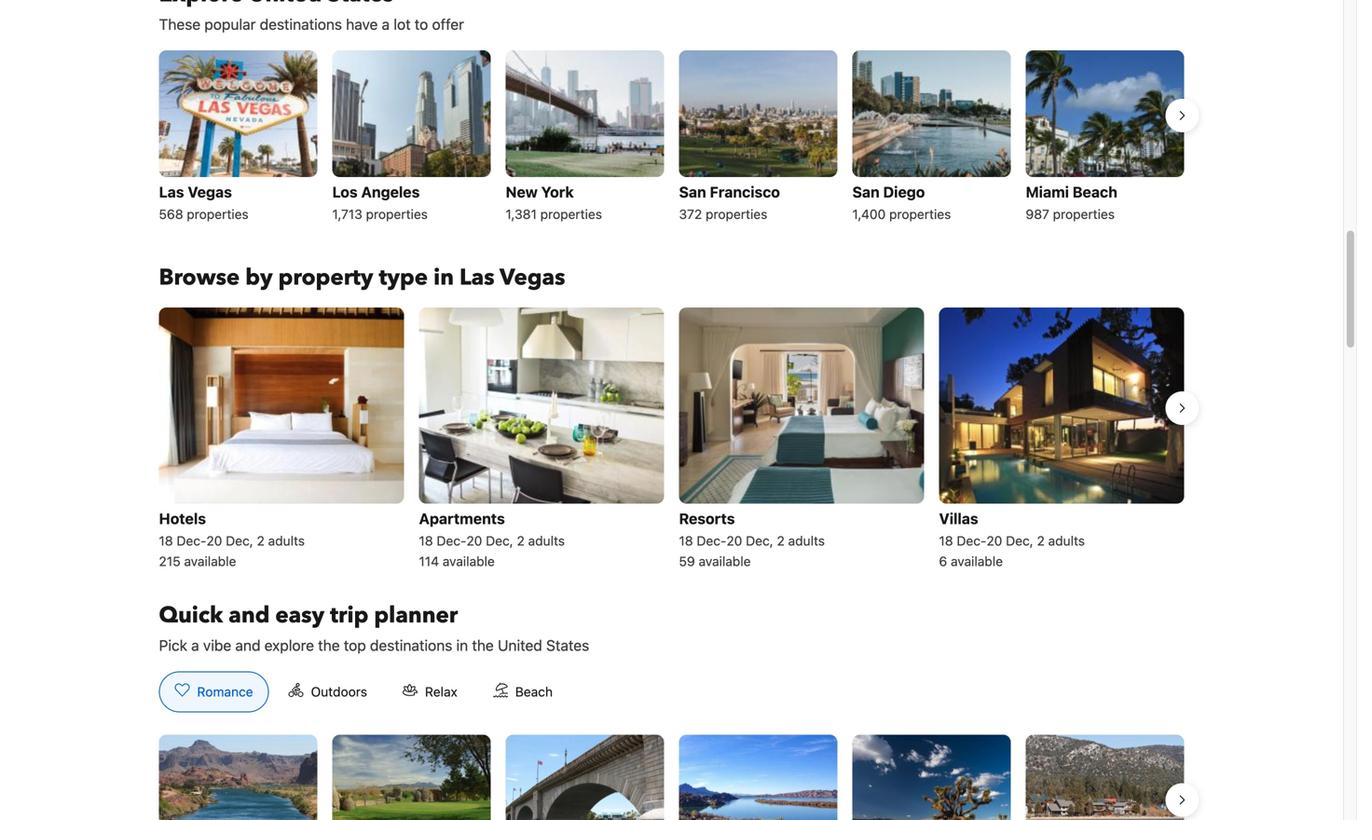 Task type: locate. For each thing, give the bounding box(es) containing it.
properties down angeles
[[366, 206, 428, 222]]

lot
[[394, 15, 411, 33]]

2 inside resorts 18 dec-20 dec, 2 adults 59 available
[[777, 533, 785, 548]]

18 inside apartments 18 dec-20 dec, 2 adults 114 available
[[419, 533, 433, 548]]

adults inside "hotels 18 dec-20 dec, 2 adults 215 available"
[[268, 533, 305, 548]]

2 inside villas 18 dec-20 dec, 2 adults 6 available
[[1037, 533, 1045, 548]]

available inside apartments 18 dec-20 dec, 2 adults 114 available
[[443, 554, 495, 569]]

1 vertical spatial destinations
[[370, 637, 452, 654]]

0 horizontal spatial san
[[679, 183, 706, 201]]

region containing las vegas
[[144, 43, 1199, 233]]

2 adults from the left
[[528, 533, 565, 548]]

san inside san diego 1,400 properties
[[852, 183, 880, 201]]

4 dec, from the left
[[1006, 533, 1034, 548]]

beach inside miami beach 987 properties
[[1073, 183, 1118, 201]]

3 18 from the left
[[679, 533, 693, 548]]

beach inside button
[[515, 684, 553, 700]]

adults inside villas 18 dec-20 dec, 2 adults 6 available
[[1048, 533, 1085, 548]]

2 18 from the left
[[419, 533, 433, 548]]

adults
[[268, 533, 305, 548], [528, 533, 565, 548], [788, 533, 825, 548], [1048, 533, 1085, 548]]

2 dec- from the left
[[437, 533, 466, 548]]

and
[[229, 600, 270, 631], [235, 637, 261, 654]]

san up 372
[[679, 183, 706, 201]]

dec- inside "hotels 18 dec-20 dec, 2 adults 215 available"
[[177, 533, 206, 548]]

1 2 from the left
[[257, 533, 265, 548]]

20
[[206, 533, 222, 548], [466, 533, 482, 548], [727, 533, 742, 548], [987, 533, 1002, 548]]

1 horizontal spatial las
[[460, 262, 495, 293]]

las inside las vegas 568 properties
[[159, 183, 184, 201]]

available right 215
[[184, 554, 236, 569]]

3 adults from the left
[[788, 533, 825, 548]]

a left lot
[[382, 15, 390, 33]]

las vegas 568 properties
[[159, 183, 249, 222]]

san
[[679, 183, 706, 201], [852, 183, 880, 201]]

18 inside "hotels 18 dec-20 dec, 2 adults 215 available"
[[159, 533, 173, 548]]

san up 1,400
[[852, 183, 880, 201]]

6
[[939, 554, 947, 569]]

18
[[159, 533, 173, 548], [419, 533, 433, 548], [679, 533, 693, 548], [939, 533, 953, 548]]

dec, inside "hotels 18 dec-20 dec, 2 adults 215 available"
[[226, 533, 253, 548]]

dec,
[[226, 533, 253, 548], [486, 533, 513, 548], [746, 533, 773, 548], [1006, 533, 1034, 548]]

0 horizontal spatial destinations
[[260, 15, 342, 33]]

2 available from the left
[[443, 554, 495, 569]]

adults inside apartments 18 dec-20 dec, 2 adults 114 available
[[528, 533, 565, 548]]

3 2 from the left
[[777, 533, 785, 548]]

dec, inside apartments 18 dec-20 dec, 2 adults 114 available
[[486, 533, 513, 548]]

dec- down hotels
[[177, 533, 206, 548]]

region
[[144, 43, 1199, 233], [144, 300, 1199, 578], [144, 727, 1199, 820]]

1 horizontal spatial destinations
[[370, 637, 452, 654]]

2
[[257, 533, 265, 548], [517, 533, 525, 548], [777, 533, 785, 548], [1037, 533, 1045, 548]]

properties down the miami
[[1053, 206, 1115, 222]]

3 dec, from the left
[[746, 533, 773, 548]]

romance
[[197, 684, 253, 700]]

4 available from the left
[[951, 554, 1003, 569]]

available inside "hotels 18 dec-20 dec, 2 adults 215 available"
[[184, 554, 236, 569]]

987
[[1026, 206, 1050, 222]]

dec- down the 'resorts'
[[697, 533, 727, 548]]

los
[[332, 183, 358, 201]]

1 horizontal spatial in
[[456, 637, 468, 654]]

san for san francisco
[[679, 183, 706, 201]]

20 for villas
[[987, 533, 1002, 548]]

the left 'top'
[[318, 637, 340, 654]]

destinations
[[260, 15, 342, 33], [370, 637, 452, 654]]

resorts
[[679, 510, 735, 528]]

adults inside resorts 18 dec-20 dec, 2 adults 59 available
[[788, 533, 825, 548]]

3 dec- from the left
[[697, 533, 727, 548]]

1 horizontal spatial beach
[[1073, 183, 1118, 201]]

beach down united
[[515, 684, 553, 700]]

2 for villas
[[1037, 533, 1045, 548]]

1 available from the left
[[184, 554, 236, 569]]

in
[[434, 262, 454, 293], [456, 637, 468, 654]]

available for villas
[[951, 554, 1003, 569]]

18 up 6 on the right of the page
[[939, 533, 953, 548]]

in inside quick and easy trip planner pick a vibe and explore the top destinations in the united states
[[456, 637, 468, 654]]

1 vertical spatial a
[[191, 637, 199, 654]]

properties inside new york 1,381 properties
[[540, 206, 602, 222]]

properties inside miami beach 987 properties
[[1053, 206, 1115, 222]]

in right type
[[434, 262, 454, 293]]

1 dec, from the left
[[226, 533, 253, 548]]

outdoors
[[311, 684, 367, 700]]

explore
[[264, 637, 314, 654]]

san inside san francisco 372 properties
[[679, 183, 706, 201]]

available right the 59
[[699, 554, 751, 569]]

3 properties from the left
[[540, 206, 602, 222]]

beach
[[1073, 183, 1118, 201], [515, 684, 553, 700]]

vibe
[[203, 637, 231, 654]]

0 horizontal spatial the
[[318, 637, 340, 654]]

properties inside san diego 1,400 properties
[[889, 206, 951, 222]]

offer
[[432, 15, 464, 33]]

0 horizontal spatial in
[[434, 262, 454, 293]]

4 18 from the left
[[939, 533, 953, 548]]

2 region from the top
[[144, 300, 1199, 578]]

dec-
[[177, 533, 206, 548], [437, 533, 466, 548], [697, 533, 727, 548], [957, 533, 987, 548]]

pick
[[159, 637, 187, 654]]

vegas up "browse"
[[188, 183, 232, 201]]

properties down york
[[540, 206, 602, 222]]

available right 114
[[443, 554, 495, 569]]

villas 18 dec-20 dec, 2 adults 6 available
[[939, 510, 1085, 569]]

apartments 18 dec-20 dec, 2 adults 114 available
[[419, 510, 565, 569]]

properties down francisco
[[706, 206, 768, 222]]

angeles
[[361, 183, 420, 201]]

20 inside "hotels 18 dec-20 dec, 2 adults 215 available"
[[206, 533, 222, 548]]

6 properties from the left
[[1053, 206, 1115, 222]]

las up 568 at top left
[[159, 183, 184, 201]]

1 region from the top
[[144, 43, 1199, 233]]

1 18 from the left
[[159, 533, 173, 548]]

1 vertical spatial region
[[144, 300, 1199, 578]]

2 the from the left
[[472, 637, 494, 654]]

tab list containing romance
[[144, 672, 584, 713]]

4 properties from the left
[[706, 206, 768, 222]]

18 up the 59
[[679, 533, 693, 548]]

dec, inside resorts 18 dec-20 dec, 2 adults 59 available
[[746, 533, 773, 548]]

1 properties from the left
[[187, 206, 249, 222]]

372
[[679, 206, 702, 222]]

20 inside apartments 18 dec-20 dec, 2 adults 114 available
[[466, 533, 482, 548]]

have
[[346, 15, 378, 33]]

1 horizontal spatial san
[[852, 183, 880, 201]]

1 vertical spatial in
[[456, 637, 468, 654]]

18 up 114
[[419, 533, 433, 548]]

las right type
[[460, 262, 495, 293]]

properties for beach
[[1053, 206, 1115, 222]]

1 20 from the left
[[206, 533, 222, 548]]

0 horizontal spatial a
[[191, 637, 199, 654]]

18 inside villas 18 dec-20 dec, 2 adults 6 available
[[939, 533, 953, 548]]

1 vertical spatial las
[[460, 262, 495, 293]]

vegas inside las vegas 568 properties
[[188, 183, 232, 201]]

dec- inside resorts 18 dec-20 dec, 2 adults 59 available
[[697, 533, 727, 548]]

2 dec, from the left
[[486, 533, 513, 548]]

vegas
[[188, 183, 232, 201], [500, 262, 565, 293]]

in up relax
[[456, 637, 468, 654]]

18 for apartments
[[419, 533, 433, 548]]

18 inside resorts 18 dec-20 dec, 2 adults 59 available
[[679, 533, 693, 548]]

18 for villas
[[939, 533, 953, 548]]

beach right the miami
[[1073, 183, 1118, 201]]

20 inside villas 18 dec-20 dec, 2 adults 6 available
[[987, 533, 1002, 548]]

2 inside apartments 18 dec-20 dec, 2 adults 114 available
[[517, 533, 525, 548]]

available right 6 on the right of the page
[[951, 554, 1003, 569]]

20 inside resorts 18 dec-20 dec, 2 adults 59 available
[[727, 533, 742, 548]]

1 vertical spatial vegas
[[500, 262, 565, 293]]

0 vertical spatial region
[[144, 43, 1199, 233]]

dec- down villas
[[957, 533, 987, 548]]

0 vertical spatial a
[[382, 15, 390, 33]]

2 san from the left
[[852, 183, 880, 201]]

san diego 1,400 properties
[[852, 183, 951, 222]]

1 horizontal spatial vegas
[[500, 262, 565, 293]]

trip
[[330, 600, 369, 631]]

available inside villas 18 dec-20 dec, 2 adults 6 available
[[951, 554, 1003, 569]]

properties inside san francisco 372 properties
[[706, 206, 768, 222]]

2 properties from the left
[[366, 206, 428, 222]]

0 vertical spatial beach
[[1073, 183, 1118, 201]]

0 horizontal spatial las
[[159, 183, 184, 201]]

available for resorts
[[699, 554, 751, 569]]

4 dec- from the left
[[957, 533, 987, 548]]

4 20 from the left
[[987, 533, 1002, 548]]

1 dec- from the left
[[177, 533, 206, 548]]

dec- down apartments
[[437, 533, 466, 548]]

romance button
[[159, 672, 269, 713]]

3 20 from the left
[[727, 533, 742, 548]]

vegas down 1,381
[[500, 262, 565, 293]]

5 properties from the left
[[889, 206, 951, 222]]

dec, inside villas 18 dec-20 dec, 2 adults 6 available
[[1006, 533, 1034, 548]]

4 adults from the left
[[1048, 533, 1085, 548]]

20 for hotels
[[206, 533, 222, 548]]

the
[[318, 637, 340, 654], [472, 637, 494, 654]]

3 available from the left
[[699, 554, 751, 569]]

2 vertical spatial region
[[144, 727, 1199, 820]]

available inside resorts 18 dec-20 dec, 2 adults 59 available
[[699, 554, 751, 569]]

4 2 from the left
[[1037, 533, 1045, 548]]

0 vertical spatial las
[[159, 183, 184, 201]]

tab list
[[144, 672, 584, 713]]

properties for angeles
[[366, 206, 428, 222]]

properties inside the 'los angeles 1,713 properties'
[[366, 206, 428, 222]]

a inside quick and easy trip planner pick a vibe and explore the top destinations in the united states
[[191, 637, 199, 654]]

properties down the 'diego'
[[889, 206, 951, 222]]

dec- for hotels
[[177, 533, 206, 548]]

a
[[382, 15, 390, 33], [191, 637, 199, 654]]

18 for hotels
[[159, 533, 173, 548]]

a left vibe
[[191, 637, 199, 654]]

1 san from the left
[[679, 183, 706, 201]]

dec- inside villas 18 dec-20 dec, 2 adults 6 available
[[957, 533, 987, 548]]

san for san diego
[[852, 183, 880, 201]]

2 20 from the left
[[466, 533, 482, 548]]

adults for hotels
[[268, 533, 305, 548]]

las
[[159, 183, 184, 201], [460, 262, 495, 293]]

available
[[184, 554, 236, 569], [443, 554, 495, 569], [699, 554, 751, 569], [951, 554, 1003, 569]]

destinations down planner
[[370, 637, 452, 654]]

1 vertical spatial beach
[[515, 684, 553, 700]]

1 adults from the left
[[268, 533, 305, 548]]

and right vibe
[[235, 637, 261, 654]]

18 up 215
[[159, 533, 173, 548]]

2 inside "hotels 18 dec-20 dec, 2 adults 215 available"
[[257, 533, 265, 548]]

browse
[[159, 262, 240, 293]]

properties right 568 at top left
[[187, 206, 249, 222]]

dec- for villas
[[957, 533, 987, 548]]

relax
[[425, 684, 458, 700]]

properties inside las vegas 568 properties
[[187, 206, 249, 222]]

0 horizontal spatial beach
[[515, 684, 553, 700]]

1 horizontal spatial a
[[382, 15, 390, 33]]

destinations left have
[[260, 15, 342, 33]]

new
[[506, 183, 538, 201]]

0 vertical spatial in
[[434, 262, 454, 293]]

0 vertical spatial vegas
[[188, 183, 232, 201]]

dec- inside apartments 18 dec-20 dec, 2 adults 114 available
[[437, 533, 466, 548]]

properties
[[187, 206, 249, 222], [366, 206, 428, 222], [540, 206, 602, 222], [706, 206, 768, 222], [889, 206, 951, 222], [1053, 206, 1115, 222]]

0 horizontal spatial vegas
[[188, 183, 232, 201]]

available for hotels
[[184, 554, 236, 569]]

the left united
[[472, 637, 494, 654]]

and up vibe
[[229, 600, 270, 631]]

1 horizontal spatial the
[[472, 637, 494, 654]]

2 2 from the left
[[517, 533, 525, 548]]

region containing hotels
[[144, 300, 1199, 578]]



Task type: describe. For each thing, give the bounding box(es) containing it.
dec, for villas
[[1006, 533, 1034, 548]]

united
[[498, 637, 542, 654]]

0 vertical spatial and
[[229, 600, 270, 631]]

properties for vegas
[[187, 206, 249, 222]]

apartments
[[419, 510, 505, 528]]

adults for villas
[[1048, 533, 1085, 548]]

dec, for resorts
[[746, 533, 773, 548]]

568
[[159, 206, 183, 222]]

18 for resorts
[[679, 533, 693, 548]]

1,381
[[506, 206, 537, 222]]

states
[[546, 637, 589, 654]]

browse by property type in las vegas
[[159, 262, 565, 293]]

resorts 18 dec-20 dec, 2 adults 59 available
[[679, 510, 825, 569]]

york
[[541, 183, 574, 201]]

villas
[[939, 510, 979, 528]]

relax button
[[387, 672, 473, 713]]

outdoors button
[[273, 672, 383, 713]]

1 the from the left
[[318, 637, 340, 654]]

2 for resorts
[[777, 533, 785, 548]]

miami
[[1026, 183, 1069, 201]]

easy
[[275, 600, 324, 631]]

2 for apartments
[[517, 533, 525, 548]]

215
[[159, 554, 181, 569]]

francisco
[[710, 183, 780, 201]]

dec- for resorts
[[697, 533, 727, 548]]

1,713
[[332, 206, 362, 222]]

0 vertical spatial destinations
[[260, 15, 342, 33]]

1 vertical spatial and
[[235, 637, 261, 654]]

to
[[415, 15, 428, 33]]

properties for diego
[[889, 206, 951, 222]]

diego
[[883, 183, 925, 201]]

san francisco 372 properties
[[679, 183, 780, 222]]

dec, for apartments
[[486, 533, 513, 548]]

beach button
[[477, 672, 569, 713]]

adults for apartments
[[528, 533, 565, 548]]

2 for hotels
[[257, 533, 265, 548]]

these popular destinations have a lot to offer
[[159, 15, 464, 33]]

dec, for hotels
[[226, 533, 253, 548]]

20 for apartments
[[466, 533, 482, 548]]

property
[[278, 262, 373, 293]]

planner
[[374, 600, 458, 631]]

hotels
[[159, 510, 206, 528]]

1,400
[[852, 206, 886, 222]]

destinations inside quick and easy trip planner pick a vibe and explore the top destinations in the united states
[[370, 637, 452, 654]]

los angeles 1,713 properties
[[332, 183, 428, 222]]

top
[[344, 637, 366, 654]]

114
[[419, 554, 439, 569]]

type
[[379, 262, 428, 293]]

properties for francisco
[[706, 206, 768, 222]]

by
[[245, 262, 273, 293]]

these
[[159, 15, 201, 33]]

popular
[[204, 15, 256, 33]]

59
[[679, 554, 695, 569]]

properties for york
[[540, 206, 602, 222]]

available for apartments
[[443, 554, 495, 569]]

new york 1,381 properties
[[506, 183, 602, 222]]

dec- for apartments
[[437, 533, 466, 548]]

hotels 18 dec-20 dec, 2 adults 215 available
[[159, 510, 305, 569]]

adults for resorts
[[788, 533, 825, 548]]

3 region from the top
[[144, 727, 1199, 820]]

quick and easy trip planner pick a vibe and explore the top destinations in the united states
[[159, 600, 589, 654]]

quick
[[159, 600, 223, 631]]

20 for resorts
[[727, 533, 742, 548]]

miami beach 987 properties
[[1026, 183, 1118, 222]]



Task type: vqa. For each thing, say whether or not it's contained in the screenshot.
the Booking Airport Taxi IMAGE
no



